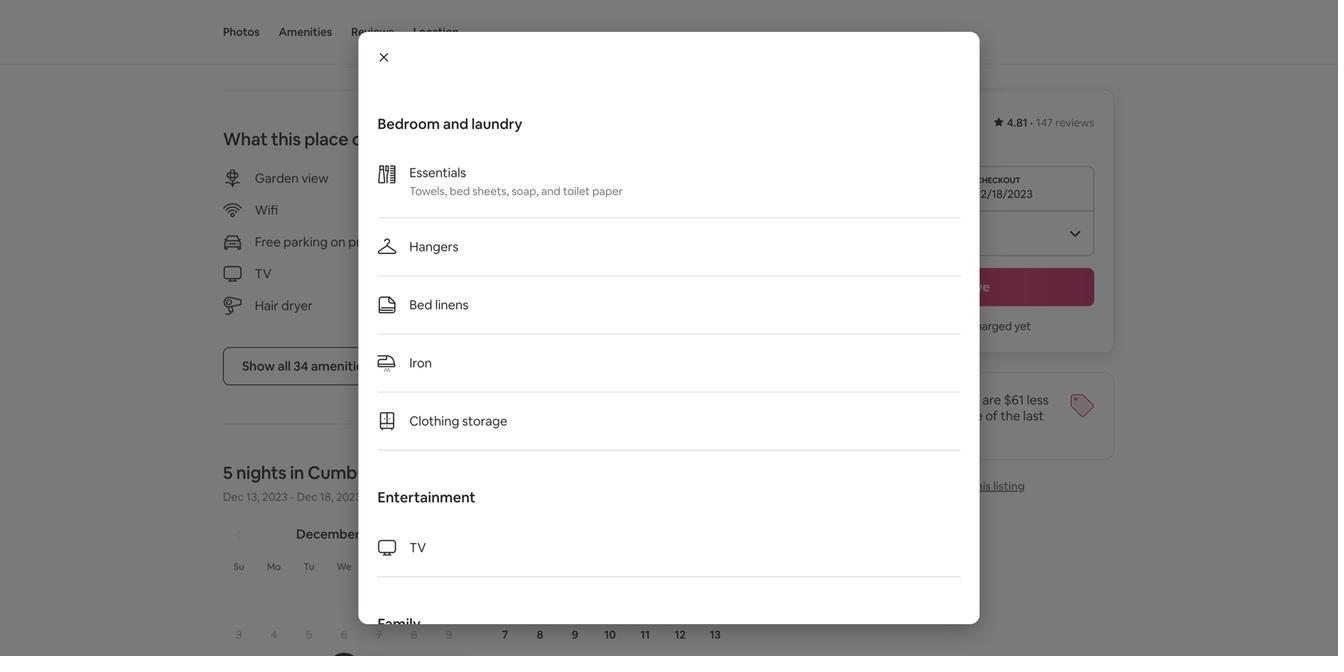 Task type: locate. For each thing, give the bounding box(es) containing it.
premises
[[348, 234, 401, 250]]

8 button down 1, friday, december 2023. past dates can't be selected. button
[[397, 618, 432, 651]]

5
[[223, 461, 233, 484], [306, 628, 312, 642]]

this left listing
[[971, 479, 991, 493]]

4.81
[[1007, 115, 1028, 130]]

1 horizontal spatial and
[[541, 184, 561, 198]]

toilet
[[563, 184, 590, 198]]

show all 34 amenities
[[242, 358, 370, 374]]

1 vertical spatial 5
[[306, 628, 312, 642]]

bed down 'essentials'
[[450, 184, 470, 198]]

2023 right 18,
[[336, 490, 362, 504]]

2 7 from the left
[[502, 628, 508, 642]]

5 inside 5 button
[[306, 628, 312, 642]]

reserve
[[942, 279, 990, 295]]

view right garden
[[302, 170, 329, 186]]

1 horizontal spatial 7
[[502, 628, 508, 642]]

yet
[[1014, 319, 1031, 333]]

1 9 from the left
[[446, 628, 452, 642]]

view up dedicated workspace
[[579, 170, 606, 186]]

0 horizontal spatial 7
[[376, 628, 382, 642]]

4, thursday, january 2024. available, but has no eligible checkout date, due to the 2 night stay requirement. button
[[628, 583, 662, 616]]

0 vertical spatial bed
[[274, 17, 294, 31]]

view for garden view
[[302, 170, 329, 186]]

0 horizontal spatial 5
[[223, 461, 233, 484]]

dedicated
[[521, 202, 583, 218]]

1 vertical spatial bed
[[450, 184, 470, 198]]

tv up hair
[[255, 266, 272, 282]]

5 left 6
[[306, 628, 312, 642]]

4.81 · 147 reviews
[[1007, 115, 1094, 130]]

bed inside essentials towels, bed sheets, soap, and toilet paper
[[450, 184, 470, 198]]

bed right king
[[274, 17, 294, 31]]

reviews
[[1055, 115, 1094, 130]]

1 view from the left
[[302, 170, 329, 186]]

view for mountain view
[[579, 170, 606, 186]]

listing
[[993, 479, 1025, 493]]

8 down 1, friday, december 2023. past dates can't be selected. button
[[411, 628, 417, 642]]

8 button down '1, monday, january 2024. unavailable' button
[[522, 618, 558, 651]]

0 vertical spatial this
[[271, 128, 301, 150]]

free parking on premises
[[255, 234, 401, 250]]

6
[[341, 628, 347, 642]]

1 7 from the left
[[376, 628, 382, 642]]

2 the from the left
[[1001, 408, 1020, 424]]

of
[[985, 408, 998, 424]]

1 horizontal spatial view
[[579, 170, 606, 186]]

dates
[[947, 392, 980, 408]]

what this place offers
[[223, 128, 400, 150]]

0 horizontal spatial 8 button
[[397, 618, 432, 651]]

the left avg.
[[867, 408, 887, 424]]

the right of
[[1001, 408, 1020, 424]]

8
[[411, 628, 417, 642], [537, 628, 543, 642]]

2 dec from the left
[[297, 490, 317, 504]]

0 horizontal spatial 9 button
[[432, 618, 467, 651]]

location
[[413, 25, 459, 39]]

amenities button
[[279, 0, 332, 64]]

1 horizontal spatial this
[[971, 479, 991, 493]]

and left laundry
[[443, 115, 468, 133]]

hangers
[[409, 239, 459, 255]]

tv
[[255, 266, 272, 282], [409, 540, 426, 556]]

nightly
[[916, 408, 956, 424]]

4
[[271, 628, 277, 642]]

3 button
[[221, 618, 256, 651]]

1
[[243, 17, 248, 31]]

0 horizontal spatial 8
[[411, 628, 417, 642]]

1 horizontal spatial tv
[[409, 540, 426, 556]]

0 horizontal spatial 7 button
[[362, 618, 397, 651]]

december 2023
[[296, 526, 392, 542]]

bed
[[409, 297, 432, 313]]

and up dedicated
[[541, 184, 561, 198]]

7 button
[[362, 618, 397, 651], [487, 618, 522, 651]]

1 horizontal spatial 8 button
[[522, 618, 558, 651]]

1 horizontal spatial dec
[[297, 490, 317, 504]]

8 for 2nd 8 button from left
[[537, 628, 543, 642]]

1 horizontal spatial bed
[[450, 184, 470, 198]]

avg.
[[890, 408, 914, 424]]

60
[[838, 424, 853, 440]]

this for listing
[[971, 479, 991, 493]]

dec right -
[[297, 490, 317, 504]]

8 button
[[397, 618, 432, 651], [522, 618, 558, 651]]

price.
[[877, 392, 911, 408]]

12/18/2023 button
[[838, 166, 1094, 211]]

1 horizontal spatial 9
[[572, 628, 578, 642]]

december
[[296, 526, 360, 542]]

0 horizontal spatial view
[[302, 170, 329, 186]]

bedroom
[[378, 115, 440, 133]]

0 horizontal spatial 9
[[446, 628, 452, 642]]

2 8 from the left
[[537, 628, 543, 642]]

wifi
[[255, 202, 278, 218]]

list
[[378, 146, 961, 451]]

5 left nights
[[223, 461, 233, 484]]

9 button down 2, saturday, december 2023. past dates can't be selected. button
[[432, 618, 467, 651]]

0 horizontal spatial this
[[271, 128, 301, 150]]

11
[[640, 628, 650, 642]]

2023 left -
[[262, 490, 288, 504]]

9 down 2, tuesday, january 2024. unavailable button
[[572, 628, 578, 642]]

photos
[[223, 25, 260, 39]]

clothing storage
[[409, 413, 507, 429]]

8 down '1, monday, january 2024. unavailable' button
[[537, 628, 543, 642]]

1, monday, january 2024. unavailable button
[[523, 583, 557, 616]]

0 vertical spatial 5
[[223, 461, 233, 484]]

bed
[[274, 17, 294, 31], [450, 184, 470, 198]]

1 vertical spatial tv
[[409, 540, 426, 556]]

0 horizontal spatial the
[[867, 408, 887, 424]]

dec left 13,
[[223, 490, 244, 504]]

0 horizontal spatial and
[[443, 115, 468, 133]]

the
[[867, 408, 887, 424], [1001, 408, 1020, 424]]

1 horizontal spatial 5
[[306, 628, 312, 642]]

report this listing
[[933, 479, 1025, 493]]

5 inside 5 nights in cumbria dec 13, 2023 - dec 18, 2023
[[223, 461, 233, 484]]

linens
[[435, 297, 469, 313]]

2023
[[262, 490, 288, 504], [336, 490, 362, 504], [363, 526, 392, 542]]

bed for 1
[[274, 17, 294, 31]]

backyard
[[521, 266, 575, 282]]

2023 right december
[[363, 526, 392, 542]]

0 vertical spatial tv
[[255, 266, 272, 282]]

list inside what this place offers dialog
[[378, 146, 961, 451]]

8 for 1st 8 button from left
[[411, 628, 417, 642]]

report
[[933, 479, 969, 493]]

tu
[[304, 561, 315, 573]]

lower price.
[[838, 392, 911, 408]]

0 horizontal spatial 2023
[[262, 490, 288, 504]]

7
[[376, 628, 382, 642], [502, 628, 508, 642]]

34
[[294, 358, 308, 374]]

1 horizontal spatial 8
[[537, 628, 543, 642]]

list containing essentials
[[378, 146, 961, 451]]

2, tuesday, january 2024. unavailable button
[[558, 583, 592, 616]]

reviews button
[[351, 0, 394, 64]]

1 vertical spatial this
[[971, 479, 991, 493]]

dec
[[223, 490, 244, 504], [297, 490, 317, 504]]

and inside essentials towels, bed sheets, soap, and toilet paper
[[541, 184, 561, 198]]

workspace
[[586, 202, 650, 218]]

0 horizontal spatial dec
[[223, 490, 244, 504]]

9 button down 2, tuesday, january 2024. unavailable button
[[558, 618, 593, 651]]

this
[[271, 128, 301, 150], [971, 479, 991, 493]]

garden
[[255, 170, 299, 186]]

place
[[304, 128, 348, 150]]

what this place offers dialog
[[358, 32, 980, 656]]

2 horizontal spatial 2023
[[363, 526, 392, 542]]

1 horizontal spatial the
[[1001, 408, 1020, 424]]

location button
[[413, 0, 459, 64]]

1 vertical spatial and
[[541, 184, 561, 198]]

on
[[331, 234, 345, 250]]

view
[[302, 170, 329, 186], [579, 170, 606, 186]]

photos button
[[223, 0, 260, 64]]

tv down entertainment
[[409, 540, 426, 556]]

1 horizontal spatial 7 button
[[487, 618, 522, 651]]

0 horizontal spatial bed
[[274, 17, 294, 31]]

1 8 from the left
[[411, 628, 417, 642]]

this up the garden view
[[271, 128, 301, 150]]

9 down 2, saturday, december 2023. past dates can't be selected. button
[[446, 628, 452, 642]]

2023 inside calendar application
[[363, 526, 392, 542]]

2 view from the left
[[579, 170, 606, 186]]

reviews
[[351, 25, 394, 39]]

12/18/2023
[[976, 187, 1033, 201]]

1 horizontal spatial 9 button
[[558, 618, 593, 651]]



Task type: vqa. For each thing, say whether or not it's contained in the screenshot.
Jan in the 3 beds Jan 8 – 13 $112 night
no



Task type: describe. For each thing, give the bounding box(es) containing it.
4 button
[[256, 618, 292, 651]]

what
[[223, 128, 267, 150]]

mountain view
[[521, 170, 606, 186]]

reserve button
[[838, 268, 1094, 306]]

2 9 button from the left
[[558, 618, 593, 651]]

amenities
[[279, 25, 332, 39]]

lower
[[838, 392, 875, 408]]

-
[[290, 490, 294, 504]]

you won't be charged yet
[[901, 319, 1031, 333]]

garden view
[[255, 170, 329, 186]]

clothing
[[409, 413, 459, 429]]

1 8 button from the left
[[397, 618, 432, 651]]

won't
[[922, 319, 951, 333]]

amenities
[[311, 358, 370, 374]]

show all 34 amenities button
[[223, 347, 389, 385]]

3, wednesday, january 2024. available. there is a 2 night minimum stay requirement. select as check-in date. button
[[593, 583, 627, 616]]

soap,
[[511, 184, 539, 198]]

1, friday, december 2023. past dates can't be selected. button
[[397, 583, 431, 616]]

2 8 button from the left
[[522, 618, 558, 651]]

hair dryer
[[255, 297, 313, 314]]

all
[[278, 358, 291, 374]]

5, friday, january 2024. this day is only available for checkout. button
[[663, 583, 697, 616]]

family
[[378, 615, 421, 634]]

6 button
[[327, 618, 362, 651]]

5 nights in cumbria dec 13, 2023 - dec 18, 2023
[[223, 461, 377, 504]]

2 7 button from the left
[[487, 618, 522, 651]]

essentials
[[409, 164, 466, 181]]

13,
[[246, 490, 260, 504]]

iron
[[409, 355, 432, 371]]

1 the from the left
[[867, 408, 887, 424]]

6, saturday, january 2024. unavailable button
[[698, 583, 732, 616]]

dedicated workspace
[[521, 202, 650, 218]]

5 button
[[292, 618, 327, 651]]

storage
[[462, 413, 507, 429]]

0 vertical spatial and
[[443, 115, 468, 133]]

10
[[604, 628, 616, 642]]

free
[[255, 234, 281, 250]]

king
[[250, 17, 272, 31]]

1 7 button from the left
[[362, 618, 397, 651]]

12 button
[[663, 618, 698, 651]]

147
[[1036, 115, 1053, 130]]

we
[[337, 561, 351, 573]]

this for place
[[271, 128, 301, 150]]

your dates are $61 less than the avg. nightly rate of the last 60 days.
[[838, 392, 1049, 440]]

1 dec from the left
[[223, 490, 244, 504]]

bed for essentials
[[450, 184, 470, 198]]

18,
[[320, 490, 334, 504]]

0 horizontal spatial tv
[[255, 266, 272, 282]]

1 9 button from the left
[[432, 618, 467, 651]]

10 button
[[593, 618, 628, 651]]

than
[[838, 408, 864, 424]]

11 button
[[628, 618, 663, 651]]

parking
[[283, 234, 328, 250]]

1 horizontal spatial 2023
[[336, 490, 362, 504]]

charged
[[969, 319, 1012, 333]]

in
[[290, 461, 304, 484]]

dryer
[[281, 297, 313, 314]]

2 9 from the left
[[572, 628, 578, 642]]

nights
[[236, 461, 286, 484]]

5 for 5
[[306, 628, 312, 642]]

cumbria
[[308, 461, 377, 484]]

hair
[[255, 297, 278, 314]]

su
[[233, 561, 244, 573]]

be
[[953, 319, 967, 333]]

tv inside what this place offers dialog
[[409, 540, 426, 556]]

laundry
[[471, 115, 522, 133]]

less
[[1027, 392, 1049, 408]]

sheets,
[[472, 184, 509, 198]]

·
[[1030, 115, 1033, 130]]

mountain
[[521, 170, 576, 186]]

13
[[710, 628, 721, 642]]

calendar application
[[204, 509, 1278, 656]]

paper
[[592, 184, 623, 198]]

3
[[236, 628, 242, 642]]

are
[[982, 392, 1001, 408]]

mo
[[267, 561, 281, 573]]

days.
[[856, 424, 886, 440]]

$61
[[1004, 392, 1024, 408]]

last
[[1023, 408, 1044, 424]]

5 for 5 nights in cumbria dec 13, 2023 - dec 18, 2023
[[223, 461, 233, 484]]

rate
[[959, 408, 983, 424]]

bed linens
[[409, 297, 469, 313]]

show
[[242, 358, 275, 374]]

towels,
[[409, 184, 447, 198]]

bedroom and laundry
[[378, 115, 522, 133]]

report this listing button
[[907, 479, 1025, 493]]

2, saturday, december 2023. past dates can't be selected. button
[[432, 583, 466, 616]]

entertainment
[[378, 488, 476, 507]]

1 king bed
[[243, 17, 294, 31]]

your
[[917, 392, 944, 408]]



